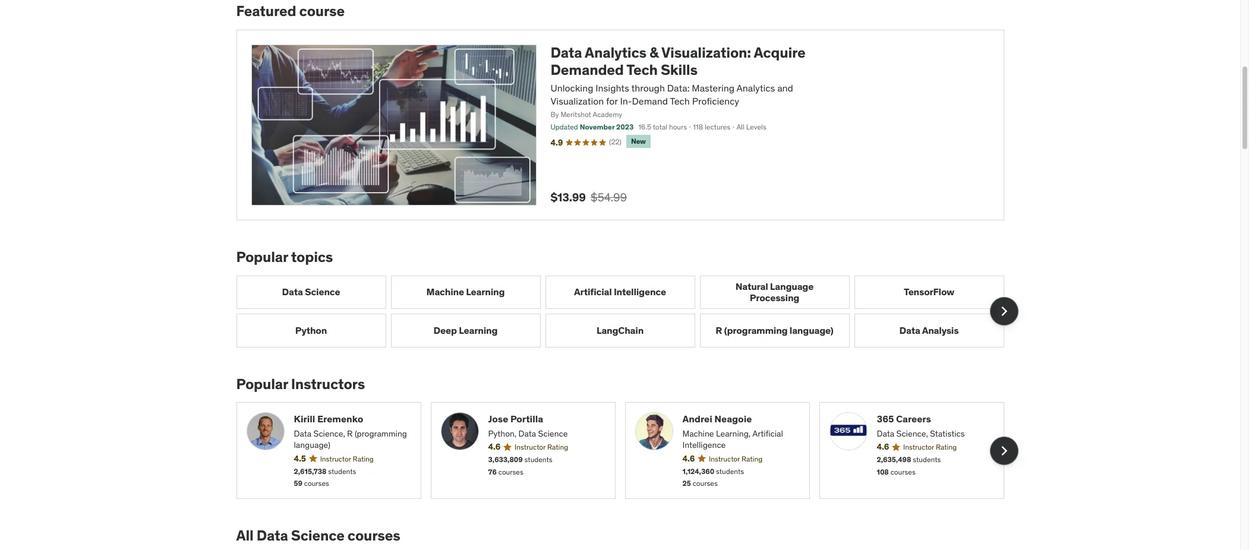 Task type: describe. For each thing, give the bounding box(es) containing it.
students for careers
[[913, 455, 941, 464]]

python,
[[488, 428, 517, 439]]

2,615,738
[[294, 467, 326, 476]]

118
[[693, 123, 703, 131]]

demand
[[632, 95, 668, 107]]

demanded
[[551, 61, 624, 79]]

rating for careers
[[936, 443, 957, 452]]

popular for popular topics
[[236, 248, 288, 266]]

118 lectures
[[693, 123, 730, 131]]

instructor rating for eremenko
[[320, 455, 374, 463]]

through
[[631, 82, 665, 94]]

levels
[[746, 123, 766, 131]]

2 vertical spatial science
[[291, 527, 344, 545]]

16.5
[[638, 123, 651, 131]]

topics
[[291, 248, 333, 266]]

portilla
[[510, 413, 543, 425]]

data analysis link
[[854, 314, 1004, 347]]

instructor rating for careers
[[903, 443, 957, 452]]

science, for eremenko
[[313, 428, 345, 439]]

365 careers link
[[877, 413, 994, 426]]

students for neagoie
[[716, 467, 744, 476]]

hours
[[669, 123, 687, 131]]

langchain
[[597, 324, 644, 336]]

1 horizontal spatial language)
[[790, 324, 834, 336]]

$13.99
[[551, 190, 586, 204]]

and
[[777, 82, 793, 94]]

59
[[294, 479, 302, 488]]

next image for popular topics
[[994, 302, 1013, 321]]

0 horizontal spatial artificial
[[574, 286, 612, 298]]

all for all data science courses
[[236, 527, 254, 545]]

108
[[877, 468, 889, 477]]

$13.99 $54.99
[[551, 190, 627, 204]]

artificial intelligence
[[574, 286, 666, 298]]

students for eremenko
[[328, 467, 356, 476]]

next image for popular instructors
[[994, 441, 1013, 460]]

careers
[[896, 413, 931, 425]]

instructor for careers
[[903, 443, 934, 452]]

natural
[[736, 280, 768, 292]]

all for all levels
[[736, 123, 744, 131]]

featured
[[236, 2, 296, 20]]

1 horizontal spatial tech
[[670, 95, 690, 107]]

rating for eremenko
[[353, 455, 374, 463]]

language) inside the kirill eremenko data science, r (programming language)
[[294, 440, 330, 451]]

data science
[[282, 286, 340, 298]]

2,635,498 students 108 courses
[[877, 455, 941, 477]]

instructors
[[291, 375, 365, 393]]

analysis
[[922, 324, 959, 336]]

andrei neagoie link
[[682, 413, 800, 426]]

visualization
[[551, 95, 604, 107]]

data inside data analytics & visualization: acquire demanded tech skills unlocking insights through data: mastering analytics and visualization for in-demand tech proficiency by meritshot academy
[[551, 43, 582, 62]]

4.5
[[294, 453, 306, 464]]

by
[[551, 110, 559, 119]]

updated november 2023
[[551, 123, 634, 131]]

data inside 'jose portilla python, data science'
[[519, 428, 536, 439]]

november
[[580, 123, 615, 131]]

acquire
[[754, 43, 806, 62]]

4.9
[[551, 137, 563, 148]]

total
[[653, 123, 667, 131]]

rating for portilla
[[547, 443, 568, 452]]

(programming inside the kirill eremenko data science, r (programming language)
[[355, 428, 407, 439]]

carousel element for popular topics
[[236, 276, 1018, 347]]

popular instructors
[[236, 375, 365, 393]]

16.5 total hours
[[638, 123, 687, 131]]

25
[[682, 479, 691, 488]]

jose
[[488, 413, 508, 425]]

data inside the kirill eremenko data science, r (programming language)
[[294, 428, 311, 439]]

jose portilla link
[[488, 413, 605, 426]]

data analysis
[[899, 324, 959, 336]]

kirill eremenko link
[[294, 413, 411, 426]]

courses for 76
[[498, 468, 523, 477]]

$54.99
[[591, 190, 627, 204]]

lectures
[[705, 123, 730, 131]]

insights
[[596, 82, 629, 94]]

carousel element for popular instructors
[[236, 402, 1018, 499]]

proficiency
[[692, 95, 739, 107]]

deep
[[434, 324, 457, 336]]

unlocking
[[551, 82, 593, 94]]

data analytics & visualization: acquire demanded tech skills unlocking insights through data: mastering analytics and visualization for in-demand tech proficiency by meritshot academy
[[551, 43, 806, 119]]

all levels
[[736, 123, 766, 131]]

0 vertical spatial science
[[305, 286, 340, 298]]

students for portilla
[[524, 455, 552, 464]]

popular for popular instructors
[[236, 375, 288, 393]]

4.6 for jose portilla
[[488, 442, 500, 452]]

0 vertical spatial (programming
[[724, 324, 788, 336]]

kirill eremenko data science, r (programming language)
[[294, 413, 407, 451]]

1,124,360
[[682, 467, 714, 476]]



Task type: locate. For each thing, give the bounding box(es) containing it.
intelligence inside artificial intelligence link
[[614, 286, 666, 298]]

neagoie
[[714, 413, 752, 425]]

popular instructors element
[[236, 375, 1018, 499]]

instructor up 2,635,498 students 108 courses
[[903, 443, 934, 452]]

0 vertical spatial language)
[[790, 324, 834, 336]]

instructor for portilla
[[515, 443, 546, 452]]

all data science courses
[[236, 527, 400, 545]]

popular topics
[[236, 248, 333, 266]]

analytics left and
[[737, 82, 775, 94]]

machine learning link
[[391, 276, 540, 309]]

tech up through
[[626, 61, 658, 79]]

carousel element containing kirill eremenko
[[236, 402, 1018, 499]]

2 carousel element from the top
[[236, 402, 1018, 499]]

machine inside andrei neagoie machine learning, artificial intelligence
[[682, 428, 714, 439]]

rating down learning,
[[742, 455, 763, 463]]

2 horizontal spatial 4.6
[[877, 442, 889, 452]]

(22)
[[609, 137, 621, 146]]

updated
[[551, 123, 578, 131]]

courses
[[498, 468, 523, 477], [891, 468, 916, 477], [304, 479, 329, 488], [693, 479, 718, 488], [348, 527, 400, 545]]

1 vertical spatial popular
[[236, 375, 288, 393]]

r (programming language)
[[716, 324, 834, 336]]

learning for deep learning
[[459, 324, 498, 336]]

learning for machine learning
[[466, 286, 505, 298]]

science inside 'jose portilla python, data science'
[[538, 428, 568, 439]]

students inside 2,635,498 students 108 courses
[[913, 455, 941, 464]]

visualization:
[[661, 43, 751, 62]]

science, inside the 365 careers data science, statistics
[[896, 428, 928, 439]]

(programming down kirill eremenko link
[[355, 428, 407, 439]]

1 vertical spatial analytics
[[737, 82, 775, 94]]

0 vertical spatial intelligence
[[614, 286, 666, 298]]

0 vertical spatial artificial
[[574, 286, 612, 298]]

science,
[[313, 428, 345, 439], [896, 428, 928, 439]]

next image inside popular instructors element
[[994, 441, 1013, 460]]

python
[[295, 324, 327, 336]]

students inside 2,615,738 students 59 courses
[[328, 467, 356, 476]]

rating down the kirill eremenko data science, r (programming language)
[[353, 455, 374, 463]]

science, down the eremenko
[[313, 428, 345, 439]]

0 horizontal spatial intelligence
[[614, 286, 666, 298]]

courses for 25
[[693, 479, 718, 488]]

2 popular from the top
[[236, 375, 288, 393]]

machine learning
[[426, 286, 505, 298]]

1 carousel element from the top
[[236, 276, 1018, 347]]

machine inside machine learning link
[[426, 286, 464, 298]]

1 vertical spatial science
[[538, 428, 568, 439]]

4.6 for 365 careers
[[877, 442, 889, 452]]

instructor rating down 'jose portilla python, data science'
[[515, 443, 568, 452]]

science down the 59
[[291, 527, 344, 545]]

1 horizontal spatial artificial
[[752, 428, 783, 439]]

data inside the 365 careers data science, statistics
[[877, 428, 894, 439]]

1 vertical spatial learning
[[459, 324, 498, 336]]

365
[[877, 413, 894, 425]]

0 vertical spatial all
[[736, 123, 744, 131]]

courses inside 3,633,809 students 76 courses
[[498, 468, 523, 477]]

rating for neagoie
[[742, 455, 763, 463]]

artificial down andrei neagoie link
[[752, 428, 783, 439]]

featured course
[[236, 2, 345, 20]]

2023
[[616, 123, 634, 131]]

1 science, from the left
[[313, 428, 345, 439]]

language
[[770, 280, 814, 292]]

intelligence up 1,124,360
[[682, 440, 726, 451]]

skills
[[661, 61, 698, 79]]

365 careers data science, statistics
[[877, 413, 965, 439]]

1 horizontal spatial r
[[716, 324, 722, 336]]

r (programming language) link
[[700, 314, 849, 347]]

instructor for eremenko
[[320, 455, 351, 463]]

students right 3,633,809
[[524, 455, 552, 464]]

eremenko
[[317, 413, 363, 425]]

courses for 59
[[304, 479, 329, 488]]

new
[[631, 137, 646, 146]]

76
[[488, 468, 497, 477]]

learning right deep
[[459, 324, 498, 336]]

science down topics
[[305, 286, 340, 298]]

instructor up 2,615,738 students 59 courses
[[320, 455, 351, 463]]

tensorflow
[[904, 286, 954, 298]]

0 horizontal spatial language)
[[294, 440, 330, 451]]

1 vertical spatial tech
[[670, 95, 690, 107]]

mastering
[[692, 82, 734, 94]]

1 popular from the top
[[236, 248, 288, 266]]

0 horizontal spatial tech
[[626, 61, 658, 79]]

students
[[524, 455, 552, 464], [913, 455, 941, 464], [328, 467, 356, 476], [716, 467, 744, 476]]

0 vertical spatial learning
[[466, 286, 505, 298]]

&
[[650, 43, 659, 62]]

2 next image from the top
[[994, 441, 1013, 460]]

2 science, from the left
[[896, 428, 928, 439]]

language)
[[790, 324, 834, 336], [294, 440, 330, 451]]

python link
[[236, 314, 386, 347]]

language) up 4.5
[[294, 440, 330, 451]]

rating
[[547, 443, 568, 452], [936, 443, 957, 452], [353, 455, 374, 463], [742, 455, 763, 463]]

learning,
[[716, 428, 751, 439]]

courses inside 2,635,498 students 108 courses
[[891, 468, 916, 477]]

machine
[[426, 286, 464, 298], [682, 428, 714, 439]]

instructor rating down the kirill eremenko data science, r (programming language)
[[320, 455, 374, 463]]

language) down language on the bottom right
[[790, 324, 834, 336]]

intelligence up langchain at the bottom of page
[[614, 286, 666, 298]]

0 horizontal spatial (programming
[[355, 428, 407, 439]]

kirill
[[294, 413, 315, 425]]

tensorflow link
[[854, 276, 1004, 309]]

intelligence
[[614, 286, 666, 298], [682, 440, 726, 451]]

2,615,738 students 59 courses
[[294, 467, 356, 488]]

courses inside 1,124,360 students 25 courses
[[693, 479, 718, 488]]

andrei
[[682, 413, 712, 425]]

1 vertical spatial all
[[236, 527, 254, 545]]

academy
[[593, 110, 622, 119]]

science, down careers
[[896, 428, 928, 439]]

1 next image from the top
[[994, 302, 1013, 321]]

natural language processing link
[[700, 276, 849, 309]]

0 vertical spatial r
[[716, 324, 722, 336]]

1 horizontal spatial intelligence
[[682, 440, 726, 451]]

students inside 1,124,360 students 25 courses
[[716, 467, 744, 476]]

4.6 down python,
[[488, 442, 500, 452]]

andrei neagoie machine learning, artificial intelligence
[[682, 413, 783, 451]]

analytics
[[585, 43, 646, 62], [737, 82, 775, 94]]

1 vertical spatial machine
[[682, 428, 714, 439]]

(programming down 'processing'
[[724, 324, 788, 336]]

0 vertical spatial carousel element
[[236, 276, 1018, 347]]

science, for careers
[[896, 428, 928, 439]]

0 horizontal spatial 4.6
[[488, 442, 500, 452]]

science
[[305, 286, 340, 298], [538, 428, 568, 439], [291, 527, 344, 545]]

students right 1,124,360
[[716, 467, 744, 476]]

langchain link
[[545, 314, 695, 347]]

machine down andrei
[[682, 428, 714, 439]]

meritshot
[[561, 110, 591, 119]]

artificial intelligence link
[[545, 276, 695, 309]]

0 horizontal spatial machine
[[426, 286, 464, 298]]

0 vertical spatial popular
[[236, 248, 288, 266]]

tech down data:
[[670, 95, 690, 107]]

science, inside the kirill eremenko data science, r (programming language)
[[313, 428, 345, 439]]

1 horizontal spatial machine
[[682, 428, 714, 439]]

1 vertical spatial artificial
[[752, 428, 783, 439]]

1 horizontal spatial (programming
[[724, 324, 788, 336]]

courses for 108
[[891, 468, 916, 477]]

for
[[606, 95, 618, 107]]

instructor
[[515, 443, 546, 452], [903, 443, 934, 452], [320, 455, 351, 463], [709, 455, 740, 463]]

0 horizontal spatial r
[[347, 428, 353, 439]]

courses for science
[[348, 527, 400, 545]]

rating down the 'statistics'
[[936, 443, 957, 452]]

1 vertical spatial r
[[347, 428, 353, 439]]

instructor up 1,124,360 students 25 courses at the right of the page
[[709, 455, 740, 463]]

data science link
[[236, 276, 386, 309]]

1 horizontal spatial analytics
[[737, 82, 775, 94]]

natural language processing
[[736, 280, 814, 304]]

next image
[[994, 302, 1013, 321], [994, 441, 1013, 460]]

1 horizontal spatial 4.6
[[682, 453, 695, 464]]

instructor rating down learning,
[[709, 455, 763, 463]]

deep learning link
[[391, 314, 540, 347]]

instructor up 3,633,809 students 76 courses
[[515, 443, 546, 452]]

carousel element containing natural language processing
[[236, 276, 1018, 347]]

1 vertical spatial language)
[[294, 440, 330, 451]]

1 horizontal spatial all
[[736, 123, 744, 131]]

processing
[[750, 292, 799, 304]]

students inside 3,633,809 students 76 courses
[[524, 455, 552, 464]]

0 horizontal spatial analytics
[[585, 43, 646, 62]]

analytics up insights
[[585, 43, 646, 62]]

rating down jose portilla link
[[547, 443, 568, 452]]

instructor rating for neagoie
[[709, 455, 763, 463]]

artificial inside andrei neagoie machine learning, artificial intelligence
[[752, 428, 783, 439]]

0 vertical spatial machine
[[426, 286, 464, 298]]

0 vertical spatial tech
[[626, 61, 658, 79]]

3,633,809
[[488, 455, 523, 464]]

r inside the kirill eremenko data science, r (programming language)
[[347, 428, 353, 439]]

science down jose portilla link
[[538, 428, 568, 439]]

1 vertical spatial intelligence
[[682, 440, 726, 451]]

4.6 up 2,635,498 on the bottom right of the page
[[877, 442, 889, 452]]

0 vertical spatial next image
[[994, 302, 1013, 321]]

1 vertical spatial carousel element
[[236, 402, 1018, 499]]

data
[[551, 43, 582, 62], [282, 286, 303, 298], [899, 324, 920, 336], [294, 428, 311, 439], [519, 428, 536, 439], [877, 428, 894, 439], [257, 527, 288, 545]]

all
[[736, 123, 744, 131], [236, 527, 254, 545]]

popular
[[236, 248, 288, 266], [236, 375, 288, 393]]

3,633,809 students 76 courses
[[488, 455, 552, 477]]

learning up deep learning
[[466, 286, 505, 298]]

intelligence inside andrei neagoie machine learning, artificial intelligence
[[682, 440, 726, 451]]

courses inside 2,615,738 students 59 courses
[[304, 479, 329, 488]]

1,124,360 students 25 courses
[[682, 467, 744, 488]]

0 horizontal spatial science,
[[313, 428, 345, 439]]

jose portilla python, data science
[[488, 413, 568, 439]]

2,635,498
[[877, 455, 911, 464]]

course
[[299, 2, 345, 20]]

statistics
[[930, 428, 965, 439]]

instructor rating down the 'statistics'
[[903, 443, 957, 452]]

students right 2,615,738
[[328, 467, 356, 476]]

instructor rating
[[515, 443, 568, 452], [903, 443, 957, 452], [320, 455, 374, 463], [709, 455, 763, 463]]

1 vertical spatial next image
[[994, 441, 1013, 460]]

students right 2,635,498 on the bottom right of the page
[[913, 455, 941, 464]]

1 vertical spatial (programming
[[355, 428, 407, 439]]

in-
[[620, 95, 632, 107]]

artificial up langchain at the bottom of page
[[574, 286, 612, 298]]

tech
[[626, 61, 658, 79], [670, 95, 690, 107]]

4.6 up 1,124,360
[[682, 453, 695, 464]]

1 horizontal spatial science,
[[896, 428, 928, 439]]

r
[[716, 324, 722, 336], [347, 428, 353, 439]]

4.6 for andrei neagoie
[[682, 453, 695, 464]]

machine up deep
[[426, 286, 464, 298]]

deep learning
[[434, 324, 498, 336]]

instructor for neagoie
[[709, 455, 740, 463]]

0 vertical spatial analytics
[[585, 43, 646, 62]]

instructor rating for portilla
[[515, 443, 568, 452]]

0 horizontal spatial all
[[236, 527, 254, 545]]

carousel element
[[236, 276, 1018, 347], [236, 402, 1018, 499]]



Task type: vqa. For each thing, say whether or not it's contained in the screenshot.
Java 14.4M+ learners
no



